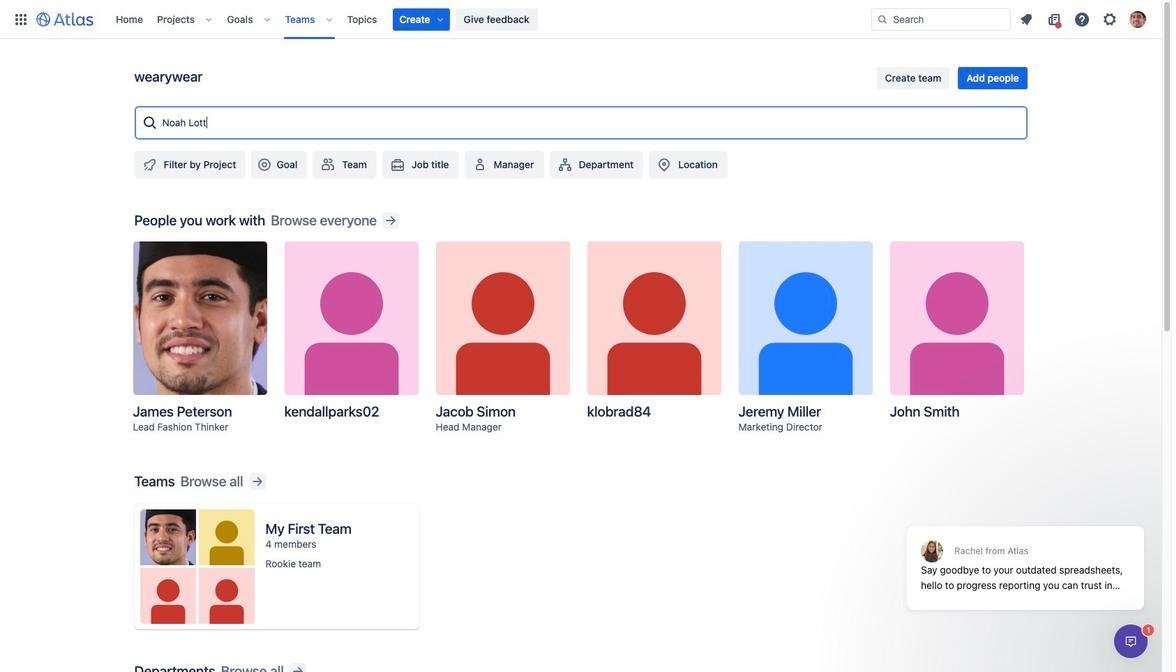 Task type: describe. For each thing, give the bounding box(es) containing it.
browse everyone image
[[382, 212, 399, 229]]

top element
[[8, 0, 872, 39]]

switch to... image
[[13, 11, 29, 28]]

settings image
[[1102, 11, 1119, 28]]

0 vertical spatial dialog
[[900, 492, 1151, 620]]

Search field
[[872, 8, 1011, 30]]



Task type: vqa. For each thing, say whether or not it's contained in the screenshot.
open intercom messenger icon
no



Task type: locate. For each thing, give the bounding box(es) containing it.
banner
[[0, 0, 1162, 39]]

search image
[[877, 14, 888, 25]]

1 vertical spatial browse all image
[[289, 663, 306, 672]]

help image
[[1074, 11, 1091, 28]]

browse all image
[[249, 473, 266, 490], [289, 663, 306, 672]]

account image
[[1130, 11, 1147, 28]]

0 horizontal spatial browse all image
[[249, 473, 266, 490]]

notifications image
[[1018, 11, 1035, 28]]

search for people and teams image
[[141, 114, 158, 131]]

1 horizontal spatial browse all image
[[289, 663, 306, 672]]

Search for people and teams field
[[158, 110, 1021, 135]]

0 vertical spatial browse all image
[[249, 473, 266, 490]]

None search field
[[872, 8, 1011, 30]]

dialog
[[900, 492, 1151, 620], [1114, 625, 1148, 658]]

1 vertical spatial dialog
[[1114, 625, 1148, 658]]



